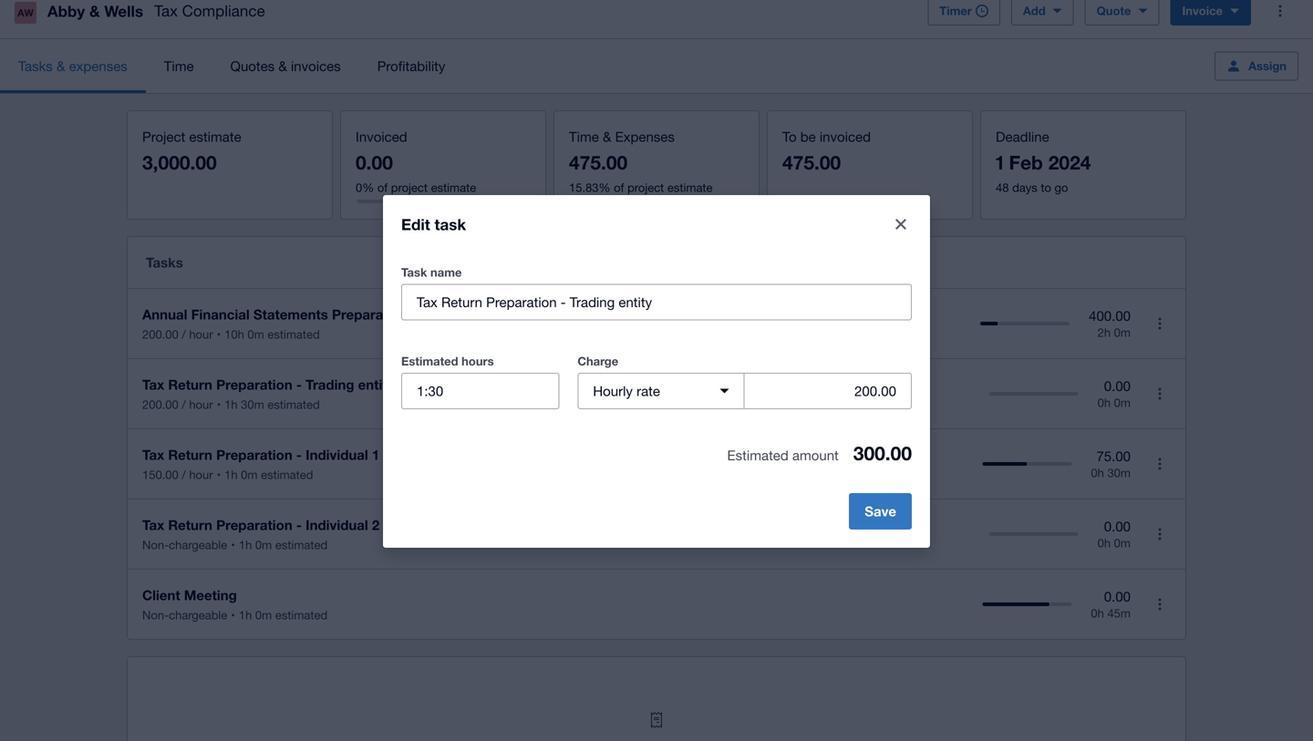 Task type: describe. For each thing, give the bounding box(es) containing it.
deadline 1 feb 2024 48 days to go
[[996, 129, 1091, 195]]

close image
[[895, 219, 906, 230]]

abby
[[47, 2, 85, 20]]

hourly rate
[[593, 383, 660, 399]]

& for quotes
[[278, 58, 287, 74]]

edit
[[401, 215, 430, 233]]

preparation for tax return preparation - individual 2
[[216, 517, 292, 533]]

of inside time & expenses 475.00 15.83% of project estimate
[[614, 181, 624, 195]]

estimate inside project estimate 3,000.00
[[189, 129, 241, 145]]

invoice
[[1182, 4, 1223, 18]]

0m inside client meeting non-chargeable • 1h 0m estimated
[[255, 608, 272, 622]]

400.00
[[1089, 308, 1131, 324]]

& for tasks
[[56, 58, 65, 74]]

task
[[401, 265, 427, 279]]

profitability
[[377, 58, 445, 74]]

of inside invoiced 0.00 0% of project estimate
[[377, 181, 388, 195]]

150.00
[[142, 468, 178, 482]]

quote button
[[1085, 0, 1159, 26]]

preparation for tax return preparation - individual 1
[[216, 447, 292, 463]]

& for abby
[[89, 2, 100, 20]]

estimated inside client meeting non-chargeable • 1h 0m estimated
[[275, 608, 328, 622]]

invoiced
[[820, 129, 871, 145]]

project inside invoiced 0.00 0% of project estimate
[[391, 181, 428, 195]]

0.00 0h 0m for entity
[[1097, 378, 1131, 410]]

48
[[996, 181, 1009, 195]]

0.00 inside invoiced 0.00 0% of project estimate
[[356, 151, 393, 174]]

add button
[[1011, 0, 1074, 26]]

estimated amount
[[727, 447, 839, 463]]

3,000.00
[[142, 151, 217, 174]]

/ inside annual financial statements preparation - trading entity 200.00 / hour • 10h 0m estimated
[[182, 327, 186, 341]]

0h for 2
[[1097, 536, 1111, 550]]

estimated inside the tax return preparation - individual 1 150.00 / hour • 1h 0m estimated
[[261, 468, 313, 482]]

quotes
[[230, 58, 275, 74]]

0.00 0h 45m
[[1091, 589, 1131, 620]]

• inside tax return preparation - trading entity 200.00 / hour • 1h 30m estimated
[[217, 398, 221, 412]]

estimate inside invoiced 0.00 0% of project estimate
[[431, 181, 476, 195]]

- for 2
[[296, 517, 302, 533]]

0m inside the tax return preparation - individual 2 non-chargeable • 1h 0m estimated
[[255, 538, 272, 552]]

close button
[[883, 206, 919, 243]]

trading inside annual financial statements preparation - trading entity 200.00 / hour • 10h 0m estimated
[[421, 306, 470, 323]]

45m
[[1107, 606, 1131, 620]]

entity inside annual financial statements preparation - trading entity 200.00 / hour • 10h 0m estimated
[[474, 306, 510, 323]]

entity inside tax return preparation - trading entity 200.00 / hour • 1h 30m estimated
[[358, 377, 394, 393]]

tax return preparation - individual 2 non-chargeable • 1h 0m estimated
[[142, 517, 380, 552]]

hourly
[[593, 383, 633, 399]]

financial
[[191, 306, 250, 323]]

preparation inside annual financial statements preparation - trading entity 200.00 / hour • 10h 0m estimated
[[332, 306, 408, 323]]

0h for 1h
[[1091, 606, 1104, 620]]

30m inside tax return preparation - trading entity 200.00 / hour • 1h 30m estimated
[[241, 398, 264, 412]]

client
[[142, 587, 180, 604]]

0%
[[356, 181, 374, 195]]

annual
[[142, 306, 187, 323]]

profitability link
[[359, 39, 464, 93]]

1 inside deadline 1 feb 2024 48 days to go
[[996, 151, 1004, 174]]

200.00 inside annual financial statements preparation - trading entity 200.00 / hour • 10h 0m estimated
[[142, 327, 178, 341]]

invoiced 0.00 0% of project estimate
[[356, 129, 476, 195]]

charge
[[577, 354, 618, 368]]

invoiced
[[356, 129, 407, 145]]

quotes & invoices link
[[212, 39, 359, 93]]

client meeting non-chargeable • 1h 0m estimated
[[142, 587, 328, 622]]

timer button
[[928, 0, 1000, 26]]

go
[[1055, 181, 1068, 195]]

• inside annual financial statements preparation - trading entity 200.00 / hour • 10h 0m estimated
[[217, 327, 221, 341]]

• inside the tax return preparation - individual 1 150.00 / hour • 1h 0m estimated
[[217, 468, 221, 482]]

to be invoiced 475.00
[[782, 129, 871, 174]]

aw
[[17, 7, 34, 19]]

return for tax return preparation - individual 2
[[168, 517, 212, 533]]

tasks & expenses link
[[0, 39, 146, 93]]

• inside the tax return preparation - individual 2 non-chargeable • 1h 0m estimated
[[231, 538, 235, 552]]

non- inside the tax return preparation - individual 2 non-chargeable • 1h 0m estimated
[[142, 538, 169, 552]]

1h inside tax return preparation - trading entity 200.00 / hour • 1h 30m estimated
[[224, 398, 238, 412]]

time for time
[[164, 58, 194, 74]]

0m up 75.00
[[1114, 396, 1131, 410]]

tax return preparation - individual 1 150.00 / hour • 1h 0m estimated
[[142, 447, 380, 482]]

estimated inside the tax return preparation - individual 2 non-chargeable • 1h 0m estimated
[[275, 538, 328, 552]]

0.00 for 1h
[[1104, 589, 1131, 605]]

hour for tax return preparation - individual 1
[[189, 468, 213, 482]]

save button
[[849, 493, 912, 530]]

preparation for tax return preparation - trading entity
[[216, 377, 292, 393]]

2h
[[1097, 325, 1111, 339]]

475.00 for to be invoiced 475.00
[[782, 151, 841, 174]]

project inside time & expenses 475.00 15.83% of project estimate
[[627, 181, 664, 195]]

1h inside the tax return preparation - individual 1 150.00 / hour • 1h 0m estimated
[[224, 468, 238, 482]]

project
[[142, 129, 185, 145]]

10h
[[224, 327, 244, 341]]

estimated inside annual financial statements preparation - trading entity 200.00 / hour • 10h 0m estimated
[[267, 327, 320, 341]]

rate
[[637, 383, 660, 399]]

expenses
[[615, 129, 675, 145]]

save
[[865, 503, 896, 520]]

0m up 0.00 0h 45m
[[1114, 536, 1131, 550]]

assign
[[1248, 59, 1287, 73]]

Estimated hours field
[[402, 374, 558, 409]]

hourly rate button
[[577, 373, 745, 409]]

0m inside 400.00 2h 0m
[[1114, 325, 1131, 339]]

0h for entity
[[1097, 396, 1111, 410]]

to
[[1041, 181, 1051, 195]]



Task type: vqa. For each thing, say whether or not it's contained in the screenshot.
"Wells"
yes



Task type: locate. For each thing, give the bounding box(es) containing it.
0 horizontal spatial project
[[391, 181, 428, 195]]

compliance
[[182, 2, 265, 20]]

0h inside 75.00 0h 30m
[[1091, 466, 1104, 480]]

2 vertical spatial return
[[168, 517, 212, 533]]

non-
[[142, 538, 169, 552], [142, 608, 169, 622]]

non- down client
[[142, 608, 169, 622]]

hour inside the tax return preparation - individual 1 150.00 / hour • 1h 0m estimated
[[189, 468, 213, 482]]

0m down the tax return preparation - individual 2 non-chargeable • 1h 0m estimated
[[255, 608, 272, 622]]

400.00 2h 0m
[[1089, 308, 1131, 339]]

time link
[[146, 39, 212, 93]]

hour inside tax return preparation - trading entity 200.00 / hour • 1h 30m estimated
[[189, 398, 213, 412]]

chargeable inside client meeting non-chargeable • 1h 0m estimated
[[169, 608, 227, 622]]

1
[[996, 151, 1004, 174], [372, 447, 380, 463]]

add
[[1023, 4, 1046, 18]]

preparation down task
[[332, 306, 408, 323]]

0 horizontal spatial entity
[[358, 377, 394, 393]]

- down annual financial statements preparation - trading entity 200.00 / hour • 10h 0m estimated at the left of page
[[296, 377, 302, 393]]

1h down the tax return preparation - individual 2 non-chargeable • 1h 0m estimated
[[239, 608, 252, 622]]

trading down annual financial statements preparation - trading entity 200.00 / hour • 10h 0m estimated at the left of page
[[306, 377, 354, 393]]

1 hour from the top
[[189, 327, 213, 341]]

1 horizontal spatial entity
[[474, 306, 510, 323]]

tax for tax return preparation - trading entity 200.00 / hour • 1h 30m estimated
[[142, 377, 164, 393]]

• up meeting
[[231, 538, 235, 552]]

hour up the tax return preparation - individual 1 150.00 / hour • 1h 0m estimated
[[189, 398, 213, 412]]

475.00 inside to be invoiced 475.00
[[782, 151, 841, 174]]

entity up the hours
[[474, 306, 510, 323]]

1 up 48
[[996, 151, 1004, 174]]

1 of from the left
[[377, 181, 388, 195]]

0m up client meeting non-chargeable • 1h 0m estimated
[[255, 538, 272, 552]]

quote
[[1097, 4, 1131, 18]]

charge group
[[577, 373, 912, 409]]

3 return from the top
[[168, 517, 212, 533]]

• inside client meeting non-chargeable • 1h 0m estimated
[[231, 608, 235, 622]]

project estimate 3,000.00
[[142, 129, 241, 174]]

475.00 down the be
[[782, 151, 841, 174]]

475.00
[[569, 151, 628, 174], [782, 151, 841, 174]]

individual
[[306, 447, 368, 463], [306, 517, 368, 533]]

expenses
[[69, 58, 127, 74]]

return down 150.00
[[168, 517, 212, 533]]

0h for 1
[[1091, 466, 1104, 480]]

time & expenses 475.00 15.83% of project estimate
[[569, 129, 713, 195]]

0 vertical spatial entity
[[474, 306, 510, 323]]

0 horizontal spatial time
[[164, 58, 194, 74]]

0m
[[1114, 325, 1131, 339], [247, 327, 264, 341], [1114, 396, 1131, 410], [241, 468, 258, 482], [1114, 536, 1131, 550], [255, 538, 272, 552], [255, 608, 272, 622]]

edit task
[[401, 215, 466, 233]]

chargeable
[[169, 538, 227, 552], [169, 608, 227, 622]]

475.00 for time & expenses 475.00 15.83% of project estimate
[[569, 151, 628, 174]]

trading inside tax return preparation - trading entity 200.00 / hour • 1h 30m estimated
[[306, 377, 354, 393]]

tasks & expenses
[[18, 58, 127, 74]]

1 vertical spatial /
[[182, 398, 186, 412]]

1 vertical spatial return
[[168, 447, 212, 463]]

0 vertical spatial 200.00
[[142, 327, 178, 341]]

1 horizontal spatial time
[[569, 129, 599, 145]]

preparation inside tax return preparation - trading entity 200.00 / hour • 1h 30m estimated
[[216, 377, 292, 393]]

preparation inside the tax return preparation - individual 2 non-chargeable • 1h 0m estimated
[[216, 517, 292, 533]]

0.00 down 2h
[[1104, 378, 1131, 394]]

1 horizontal spatial trading
[[421, 306, 470, 323]]

return inside the tax return preparation - individual 2 non-chargeable • 1h 0m estimated
[[168, 517, 212, 533]]

tax compliance
[[154, 2, 265, 20]]

1 horizontal spatial estimated
[[727, 447, 789, 463]]

2 / from the top
[[182, 398, 186, 412]]

tasks for tasks & expenses
[[18, 58, 53, 74]]

1 horizontal spatial 475.00
[[782, 151, 841, 174]]

1 horizontal spatial tasks
[[146, 254, 183, 271]]

edit task dialog
[[383, 195, 930, 548]]

1h up client meeting non-chargeable • 1h 0m estimated
[[239, 538, 252, 552]]

estimate inside time & expenses 475.00 15.83% of project estimate
[[667, 181, 713, 195]]

1 non- from the top
[[142, 538, 169, 552]]

1 vertical spatial 200.00
[[142, 398, 178, 412]]

- inside the tax return preparation - individual 2 non-chargeable • 1h 0m estimated
[[296, 517, 302, 533]]

task
[[434, 215, 466, 233]]

0.00 field
[[745, 374, 911, 409]]

30m up the tax return preparation - individual 1 150.00 / hour • 1h 0m estimated
[[241, 398, 264, 412]]

0 vertical spatial tasks
[[18, 58, 53, 74]]

0 horizontal spatial estimate
[[189, 129, 241, 145]]

statements
[[253, 306, 328, 323]]

• up the tax return preparation - individual 1 150.00 / hour • 1h 0m estimated
[[217, 398, 221, 412]]

0 vertical spatial estimated
[[401, 354, 458, 368]]

200.00 up 150.00
[[142, 398, 178, 412]]

0 vertical spatial /
[[182, 327, 186, 341]]

tax inside the tax return preparation - individual 2 non-chargeable • 1h 0m estimated
[[142, 517, 164, 533]]

project down 'expenses'
[[627, 181, 664, 195]]

2 vertical spatial hour
[[189, 468, 213, 482]]

0h left 45m
[[1091, 606, 1104, 620]]

1 vertical spatial estimated
[[727, 447, 789, 463]]

0h inside 0.00 0h 45m
[[1091, 606, 1104, 620]]

0 horizontal spatial trading
[[306, 377, 354, 393]]

/ inside tax return preparation - trading entity 200.00 / hour • 1h 30m estimated
[[182, 398, 186, 412]]

0 horizontal spatial 475.00
[[569, 151, 628, 174]]

1 vertical spatial hour
[[189, 398, 213, 412]]

/
[[182, 327, 186, 341], [182, 398, 186, 412], [182, 468, 186, 482]]

2024
[[1048, 151, 1091, 174]]

/ for tax return preparation - individual 1
[[182, 468, 186, 482]]

estimated
[[401, 354, 458, 368], [727, 447, 789, 463]]

0 vertical spatial 30m
[[241, 398, 264, 412]]

1 0.00 0h 0m from the top
[[1097, 378, 1131, 410]]

/ inside the tax return preparation - individual 1 150.00 / hour • 1h 0m estimated
[[182, 468, 186, 482]]

estimated
[[267, 327, 320, 341], [267, 398, 320, 412], [261, 468, 313, 482], [275, 538, 328, 552], [275, 608, 328, 622]]

time for time & expenses 475.00 15.83% of project estimate
[[569, 129, 599, 145]]

1h up the tax return preparation - individual 1 150.00 / hour • 1h 0m estimated
[[224, 398, 238, 412]]

475.00 up 15.83%
[[569, 151, 628, 174]]

1 individual from the top
[[306, 447, 368, 463]]

0 vertical spatial non-
[[142, 538, 169, 552]]

- down tax return preparation - trading entity 200.00 / hour • 1h 30m estimated
[[296, 447, 302, 463]]

return
[[168, 377, 212, 393], [168, 447, 212, 463], [168, 517, 212, 533]]

1 vertical spatial trading
[[306, 377, 354, 393]]

1 project from the left
[[391, 181, 428, 195]]

0h
[[1097, 396, 1111, 410], [1091, 466, 1104, 480], [1097, 536, 1111, 550], [1091, 606, 1104, 620]]

tax inside tax return preparation - trading entity 200.00 / hour • 1h 30m estimated
[[142, 377, 164, 393]]

- down the tax return preparation - individual 1 150.00 / hour • 1h 0m estimated
[[296, 517, 302, 533]]

estimated up client meeting non-chargeable • 1h 0m estimated
[[275, 538, 328, 552]]

1 horizontal spatial of
[[614, 181, 624, 195]]

1 vertical spatial individual
[[306, 517, 368, 533]]

2 individual from the top
[[306, 517, 368, 533]]

1h up the tax return preparation - individual 2 non-chargeable • 1h 0m estimated
[[224, 468, 238, 482]]

0.00 for 2
[[1104, 519, 1131, 535]]

- for 1
[[296, 447, 302, 463]]

1 vertical spatial entity
[[358, 377, 394, 393]]

0 vertical spatial time
[[164, 58, 194, 74]]

2 chargeable from the top
[[169, 608, 227, 622]]

0 vertical spatial return
[[168, 377, 212, 393]]

preparation
[[332, 306, 408, 323], [216, 377, 292, 393], [216, 447, 292, 463], [216, 517, 292, 533]]

1h inside the tax return preparation - individual 2 non-chargeable • 1h 0m estimated
[[239, 538, 252, 552]]

time down tax compliance
[[164, 58, 194, 74]]

1 horizontal spatial 30m
[[1107, 466, 1131, 480]]

- inside tax return preparation - trading entity 200.00 / hour • 1h 30m estimated
[[296, 377, 302, 393]]

0h up 0.00 0h 45m
[[1097, 536, 1111, 550]]

preparation down 10h
[[216, 377, 292, 393]]

1 horizontal spatial project
[[627, 181, 664, 195]]

trading
[[421, 306, 470, 323], [306, 377, 354, 393]]

hour right 150.00
[[189, 468, 213, 482]]

30m down 75.00
[[1107, 466, 1131, 480]]

timer
[[939, 4, 972, 18]]

estimate up 3,000.00
[[189, 129, 241, 145]]

1 vertical spatial 30m
[[1107, 466, 1131, 480]]

project up edit
[[391, 181, 428, 195]]

0h down 75.00
[[1091, 466, 1104, 480]]

1 / from the top
[[182, 327, 186, 341]]

2 vertical spatial /
[[182, 468, 186, 482]]

estimate up task
[[431, 181, 476, 195]]

0.00 0h 0m for 2
[[1097, 519, 1131, 550]]

hour
[[189, 327, 213, 341], [189, 398, 213, 412], [189, 468, 213, 482]]

entity down annual financial statements preparation - trading entity 200.00 / hour • 10h 0m estimated at the left of page
[[358, 377, 394, 393]]

0.00 up 45m
[[1104, 589, 1131, 605]]

200.00 inside tax return preparation - trading entity 200.00 / hour • 1h 30m estimated
[[142, 398, 178, 412]]

& inside the quotes & invoices link
[[278, 58, 287, 74]]

2 hour from the top
[[189, 398, 213, 412]]

0 vertical spatial hour
[[189, 327, 213, 341]]

30m inside 75.00 0h 30m
[[1107, 466, 1131, 480]]

1 vertical spatial tasks
[[146, 254, 183, 271]]

2 475.00 from the left
[[782, 151, 841, 174]]

tax down "annual"
[[142, 377, 164, 393]]

2 non- from the top
[[142, 608, 169, 622]]

2 0.00 0h 0m from the top
[[1097, 519, 1131, 550]]

0.00 inside 0.00 0h 45m
[[1104, 589, 1131, 605]]

•
[[217, 327, 221, 341], [217, 398, 221, 412], [217, 468, 221, 482], [231, 538, 235, 552], [231, 608, 235, 622]]

be
[[800, 129, 816, 145]]

• left 10h
[[217, 327, 221, 341]]

0m inside the tax return preparation - individual 1 150.00 / hour • 1h 0m estimated
[[241, 468, 258, 482]]

return inside the tax return preparation - individual 1 150.00 / hour • 1h 0m estimated
[[168, 447, 212, 463]]

3 hour from the top
[[189, 468, 213, 482]]

- inside annual financial statements preparation - trading entity 200.00 / hour • 10h 0m estimated
[[412, 306, 418, 323]]

• down meeting
[[231, 608, 235, 622]]

1 up 2
[[372, 447, 380, 463]]

1h
[[224, 398, 238, 412], [224, 468, 238, 482], [239, 538, 252, 552], [239, 608, 252, 622]]

time
[[164, 58, 194, 74], [569, 129, 599, 145]]

chargeable up meeting
[[169, 538, 227, 552]]

0 vertical spatial 1
[[996, 151, 1004, 174]]

name
[[430, 265, 462, 279]]

1 vertical spatial 1
[[372, 447, 380, 463]]

preparation inside the tax return preparation - individual 1 150.00 / hour • 1h 0m estimated
[[216, 447, 292, 463]]

0 vertical spatial chargeable
[[169, 538, 227, 552]]

days
[[1012, 181, 1037, 195]]

preparation down tax return preparation - trading entity 200.00 / hour • 1h 30m estimated
[[216, 447, 292, 463]]

0.00 down the invoiced
[[356, 151, 393, 174]]

individual inside the tax return preparation - individual 2 non-chargeable • 1h 0m estimated
[[306, 517, 368, 533]]

& right abby
[[89, 2, 100, 20]]

& inside tasks & expenses link
[[56, 58, 65, 74]]

0 vertical spatial individual
[[306, 447, 368, 463]]

0m up the tax return preparation - individual 2 non-chargeable • 1h 0m estimated
[[241, 468, 258, 482]]

2
[[372, 517, 380, 533]]

individual for 1
[[306, 447, 368, 463]]

475.00 inside time & expenses 475.00 15.83% of project estimate
[[569, 151, 628, 174]]

of right 0%
[[377, 181, 388, 195]]

estimated inside tax return preparation - trading entity 200.00 / hour • 1h 30m estimated
[[267, 398, 320, 412]]

abby & wells
[[47, 2, 143, 20]]

0m right 2h
[[1114, 325, 1131, 339]]

300.00
[[853, 442, 912, 465]]

1h inside client meeting non-chargeable • 1h 0m estimated
[[239, 608, 252, 622]]

project
[[391, 181, 428, 195], [627, 181, 664, 195]]

0.00 for entity
[[1104, 378, 1131, 394]]

tasks down aw
[[18, 58, 53, 74]]

trading down name
[[421, 306, 470, 323]]

30m
[[241, 398, 264, 412], [1107, 466, 1131, 480]]

chargeable down meeting
[[169, 608, 227, 622]]

200.00
[[142, 327, 178, 341], [142, 398, 178, 412]]

1 vertical spatial non-
[[142, 608, 169, 622]]

2 return from the top
[[168, 447, 212, 463]]

0 vertical spatial 0.00 0h 0m
[[1097, 378, 1131, 410]]

1 return from the top
[[168, 377, 212, 393]]

tax inside the tax return preparation - individual 1 150.00 / hour • 1h 0m estimated
[[142, 447, 164, 463]]

hour for tax return preparation - trading entity
[[189, 398, 213, 412]]

1 475.00 from the left
[[569, 151, 628, 174]]

-
[[412, 306, 418, 323], [296, 377, 302, 393], [296, 447, 302, 463], [296, 517, 302, 533]]

75.00
[[1096, 448, 1131, 464]]

hours
[[462, 354, 494, 368]]

estimated up the tax return preparation - individual 2 non-chargeable • 1h 0m estimated
[[261, 468, 313, 482]]

1 200.00 from the top
[[142, 327, 178, 341]]

assign button
[[1215, 52, 1298, 81]]

estimated up the tax return preparation - individual 1 150.00 / hour • 1h 0m estimated
[[267, 398, 320, 412]]

0 horizontal spatial 1
[[372, 447, 380, 463]]

tasks up "annual"
[[146, 254, 183, 271]]

of
[[377, 181, 388, 195], [614, 181, 624, 195]]

2 horizontal spatial estimate
[[667, 181, 713, 195]]

tasks
[[18, 58, 53, 74], [146, 254, 183, 271]]

return for tax return preparation - trading entity
[[168, 377, 212, 393]]

& inside time & expenses 475.00 15.83% of project estimate
[[603, 129, 611, 145]]

of right 15.83%
[[614, 181, 624, 195]]

1 vertical spatial 0.00 0h 0m
[[1097, 519, 1131, 550]]

invoices
[[291, 58, 341, 74]]

0h up 75.00
[[1097, 396, 1111, 410]]

& left expenses
[[56, 58, 65, 74]]

& left 'expenses'
[[603, 129, 611, 145]]

tasks for tasks
[[146, 254, 183, 271]]

0m inside annual financial statements preparation - trading entity 200.00 / hour • 10h 0m estimated
[[247, 327, 264, 341]]

- down task
[[412, 306, 418, 323]]

hour inside annual financial statements preparation - trading entity 200.00 / hour • 10h 0m estimated
[[189, 327, 213, 341]]

preparation down the tax return preparation - individual 1 150.00 / hour • 1h 0m estimated
[[216, 517, 292, 533]]

non- inside client meeting non-chargeable • 1h 0m estimated
[[142, 608, 169, 622]]

- for entity
[[296, 377, 302, 393]]

feb
[[1009, 151, 1043, 174]]

tax for tax return preparation - individual 2 non-chargeable • 1h 0m estimated
[[142, 517, 164, 533]]

wells
[[104, 2, 143, 20]]

annual financial statements preparation - trading entity 200.00 / hour • 10h 0m estimated
[[142, 306, 510, 341]]

1 inside the tax return preparation - individual 1 150.00 / hour • 1h 0m estimated
[[372, 447, 380, 463]]

return for tax return preparation - individual 1
[[168, 447, 212, 463]]

3 / from the top
[[182, 468, 186, 482]]

tax down 150.00
[[142, 517, 164, 533]]

1 vertical spatial chargeable
[[169, 608, 227, 622]]

tax for tax compliance
[[154, 2, 178, 20]]

/ for tax return preparation - trading entity
[[182, 398, 186, 412]]

meeting
[[184, 587, 237, 604]]

& right 'quotes'
[[278, 58, 287, 74]]

1 horizontal spatial estimate
[[431, 181, 476, 195]]

quotes & invoices
[[230, 58, 341, 74]]

estimated down the tax return preparation - individual 2 non-chargeable • 1h 0m estimated
[[275, 608, 328, 622]]

2 of from the left
[[614, 181, 624, 195]]

estimate
[[189, 129, 241, 145], [431, 181, 476, 195], [667, 181, 713, 195]]

15.83%
[[569, 181, 610, 195]]

amount
[[792, 447, 839, 463]]

75.00 0h 30m
[[1091, 448, 1131, 480]]

0 horizontal spatial of
[[377, 181, 388, 195]]

tax right the wells
[[154, 2, 178, 20]]

1 vertical spatial time
[[569, 129, 599, 145]]

invoice button
[[1170, 0, 1251, 26]]

2 200.00 from the top
[[142, 398, 178, 412]]

0.00 0h 0m
[[1097, 378, 1131, 410], [1097, 519, 1131, 550]]

estimated left 'amount'
[[727, 447, 789, 463]]

Name or choose task field
[[402, 285, 911, 320]]

hour down "financial"
[[189, 327, 213, 341]]

0 horizontal spatial 30m
[[241, 398, 264, 412]]

individual for 2
[[306, 517, 368, 533]]

estimated down statements
[[267, 327, 320, 341]]

time inside time & expenses 475.00 15.83% of project estimate
[[569, 129, 599, 145]]

0.00 0h 0m down 75.00 0h 30m
[[1097, 519, 1131, 550]]

1 chargeable from the top
[[169, 538, 227, 552]]

estimate down 'expenses'
[[667, 181, 713, 195]]

0.00 0h 0m down 2h
[[1097, 378, 1131, 410]]

tax for tax return preparation - individual 1 150.00 / hour • 1h 0m estimated
[[142, 447, 164, 463]]

• right 150.00
[[217, 468, 221, 482]]

entity
[[474, 306, 510, 323], [358, 377, 394, 393]]

&
[[89, 2, 100, 20], [56, 58, 65, 74], [278, 58, 287, 74], [603, 129, 611, 145]]

0 horizontal spatial estimated
[[401, 354, 458, 368]]

tax up 150.00
[[142, 447, 164, 463]]

1 horizontal spatial 1
[[996, 151, 1004, 174]]

estimated for estimated amount
[[727, 447, 789, 463]]

0 vertical spatial trading
[[421, 306, 470, 323]]

- inside the tax return preparation - individual 1 150.00 / hour • 1h 0m estimated
[[296, 447, 302, 463]]

return up 150.00
[[168, 447, 212, 463]]

to
[[782, 129, 797, 145]]

time up 15.83%
[[569, 129, 599, 145]]

& for time
[[603, 129, 611, 145]]

deadline
[[996, 129, 1049, 145]]

individual inside the tax return preparation - individual 1 150.00 / hour • 1h 0m estimated
[[306, 447, 368, 463]]

0.00 down 75.00 0h 30m
[[1104, 519, 1131, 535]]

200.00 down "annual"
[[142, 327, 178, 341]]

estimated hours
[[401, 354, 494, 368]]

return down "annual"
[[168, 377, 212, 393]]

estimated for estimated hours
[[401, 354, 458, 368]]

tax return preparation - trading entity 200.00 / hour • 1h 30m estimated
[[142, 377, 394, 412]]

0 horizontal spatial tasks
[[18, 58, 53, 74]]

non- up client
[[142, 538, 169, 552]]

2 project from the left
[[627, 181, 664, 195]]

return inside tax return preparation - trading entity 200.00 / hour • 1h 30m estimated
[[168, 377, 212, 393]]

0m right 10h
[[247, 327, 264, 341]]

task name
[[401, 265, 462, 279]]

estimated left the hours
[[401, 354, 458, 368]]

chargeable inside the tax return preparation - individual 2 non-chargeable • 1h 0m estimated
[[169, 538, 227, 552]]



